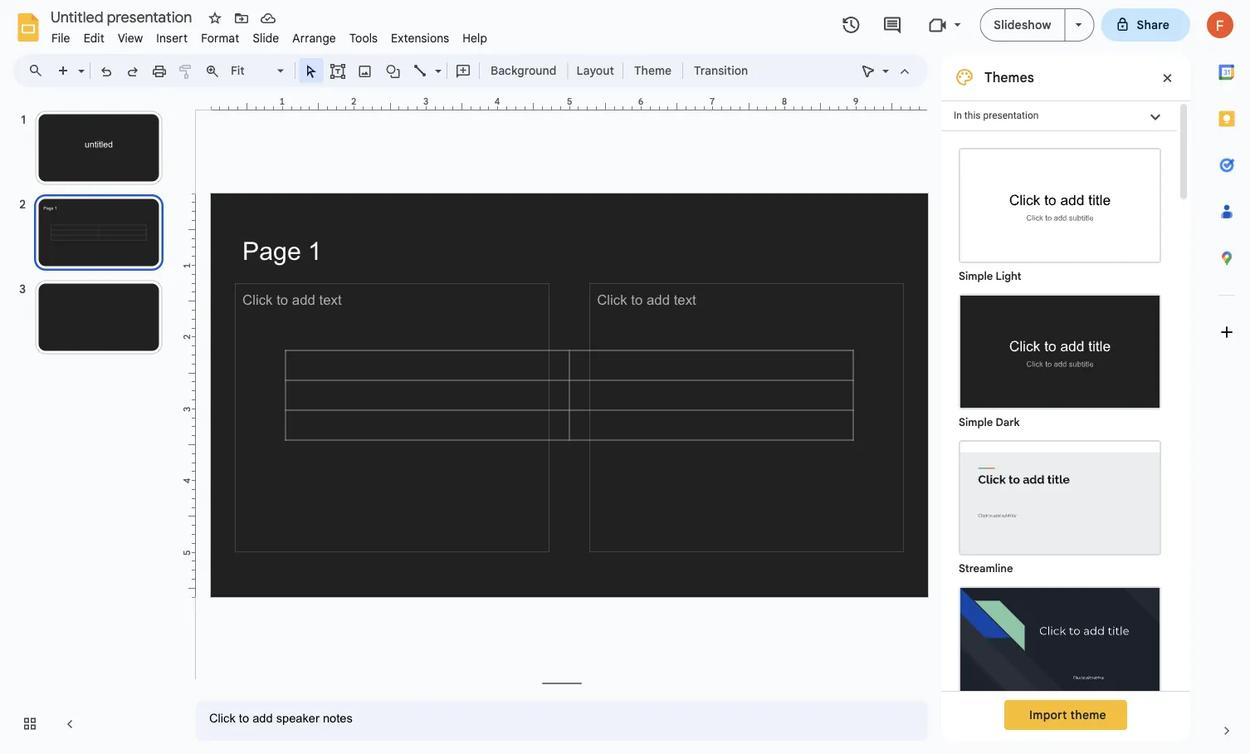 Task type: vqa. For each thing, say whether or not it's contained in the screenshot.
topmost top
no



Task type: locate. For each thing, give the bounding box(es) containing it.
slide
[[253, 31, 279, 45]]

insert menu item
[[150, 28, 194, 48]]

import theme
[[1030, 708, 1107, 722]]

layout
[[577, 63, 615, 78]]

1 simple from the top
[[959, 270, 994, 283]]

menu bar
[[45, 22, 494, 49]]

theme button
[[627, 58, 680, 83]]

transition button
[[687, 58, 756, 83]]

insert image image
[[356, 59, 375, 82]]

themes application
[[0, 0, 1251, 754]]

simple for simple light
[[959, 270, 994, 283]]

navigation
[[0, 94, 183, 754]]

layout button
[[572, 58, 620, 83]]

in this presentation
[[954, 110, 1039, 121]]

share button
[[1102, 8, 1191, 42]]

insert
[[156, 31, 188, 45]]

Simple Light radio
[[951, 140, 1170, 754]]

view
[[118, 31, 143, 45]]

streamline
[[959, 562, 1014, 575]]

edit
[[84, 31, 105, 45]]

simple inside "radio"
[[959, 270, 994, 283]]

0 vertical spatial simple
[[959, 270, 994, 283]]

dark
[[996, 416, 1020, 429]]

background
[[491, 63, 557, 78]]

extensions
[[391, 31, 450, 45]]

1 vertical spatial simple
[[959, 416, 994, 429]]

focus image
[[961, 588, 1160, 700]]

Menus field
[[21, 59, 57, 82]]

simple left dark
[[959, 416, 994, 429]]

Streamline radio
[[951, 432, 1170, 578]]

2 simple from the top
[[959, 416, 994, 429]]

simple inside radio
[[959, 416, 994, 429]]

menu bar containing file
[[45, 22, 494, 49]]

transition
[[694, 63, 749, 78]]

option group
[[942, 131, 1178, 754]]

shape image
[[384, 59, 403, 82]]

mode and view toolbar
[[855, 54, 919, 87]]

help menu item
[[456, 28, 494, 48]]

extensions menu item
[[385, 28, 456, 48]]

simple light
[[959, 270, 1022, 283]]

light
[[996, 270, 1022, 283]]

presentation options image
[[1076, 23, 1083, 27]]

tools
[[350, 31, 378, 45]]

file menu item
[[45, 28, 77, 48]]

simple
[[959, 270, 994, 283], [959, 416, 994, 429]]

Star checkbox
[[203, 7, 227, 30]]

simple left the light
[[959, 270, 994, 283]]

option group containing simple light
[[942, 131, 1178, 754]]

tab list
[[1204, 49, 1251, 708]]

navigation inside themes application
[[0, 94, 183, 754]]

Rename text field
[[45, 7, 202, 27]]



Task type: describe. For each thing, give the bounding box(es) containing it.
Simple Dark radio
[[951, 286, 1170, 432]]

themes section
[[942, 54, 1191, 754]]

Zoom field
[[226, 59, 292, 83]]

import
[[1030, 708, 1068, 722]]

main toolbar
[[49, 58, 757, 83]]

theme
[[1071, 708, 1107, 722]]

slideshow
[[994, 17, 1052, 32]]

slide menu item
[[246, 28, 286, 48]]

themes
[[985, 69, 1035, 86]]

in
[[954, 110, 963, 121]]

import theme button
[[1005, 700, 1128, 730]]

view menu item
[[111, 28, 150, 48]]

Focus radio
[[951, 578, 1170, 724]]

tools menu item
[[343, 28, 385, 48]]

edit menu item
[[77, 28, 111, 48]]

background button
[[483, 58, 564, 83]]

share
[[1137, 17, 1170, 32]]

file
[[51, 31, 70, 45]]

simple for simple dark
[[959, 416, 994, 429]]

theme
[[635, 63, 672, 78]]

tab list inside menu bar banner
[[1204, 49, 1251, 708]]

option group inside themes 'section'
[[942, 131, 1178, 754]]

arrange
[[293, 31, 336, 45]]

this
[[965, 110, 981, 121]]

simple dark
[[959, 416, 1020, 429]]

presentation
[[984, 110, 1039, 121]]

format
[[201, 31, 240, 45]]

new slide with layout image
[[74, 60, 85, 66]]

arrange menu item
[[286, 28, 343, 48]]

Zoom text field
[[228, 59, 275, 82]]

slideshow button
[[980, 8, 1066, 42]]

menu bar inside menu bar banner
[[45, 22, 494, 49]]

in this presentation tab
[[942, 100, 1178, 131]]

format menu item
[[194, 28, 246, 48]]

help
[[463, 31, 488, 45]]

menu bar banner
[[0, 0, 1251, 754]]



